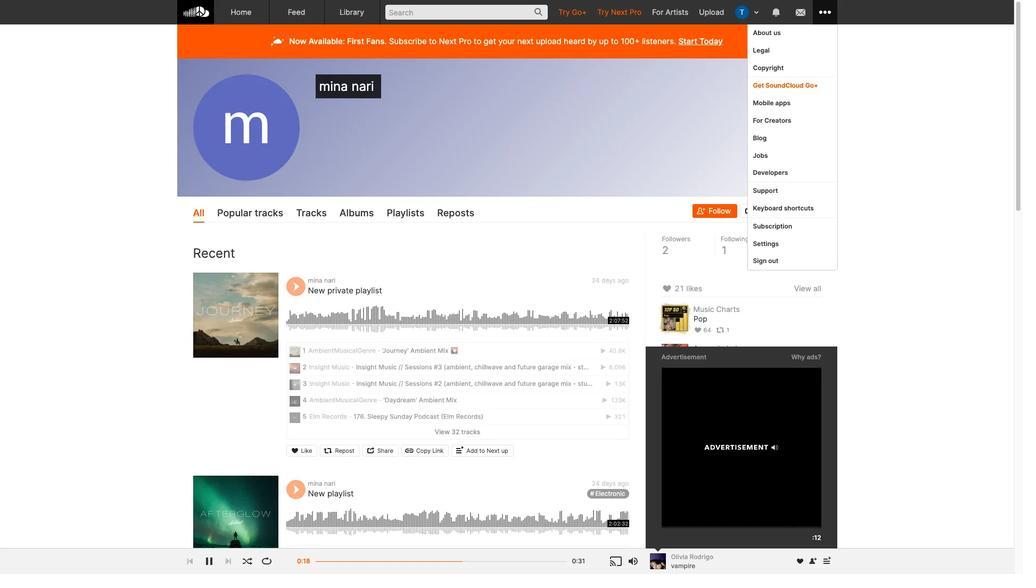 Task type: vqa. For each thing, say whether or not it's contained in the screenshot.
Upload Image related to rightmost Tirtiual Element Upload image button
no



Task type: describe. For each thing, give the bounding box(es) containing it.
charts
[[716, 305, 740, 314]]

about
[[753, 29, 772, 37]]

imprint
[[661, 563, 683, 571]]

track stats element for episode 30 - selected & mixed by kyrro element
[[693, 363, 821, 375]]

home
[[231, 7, 252, 17]]

new  playlist link
[[308, 489, 354, 500]]

go+ inside 'link'
[[572, 7, 587, 17]]

&
[[774, 353, 778, 362]]

new  playlist element
[[193, 477, 278, 562]]

0:18
[[297, 558, 310, 566]]

ago for 24 days ago
[[618, 277, 629, 285]]

privacy
[[685, 554, 707, 562]]

feed link
[[269, 0, 324, 24]]

30 link
[[774, 365, 792, 373]]

for artists link
[[647, 0, 694, 24]]

1 horizontal spatial legal link
[[748, 42, 837, 59]]

keyboard shortcuts link
[[748, 200, 837, 218]]

1 horizontal spatial go+
[[805, 82, 818, 90]]

available:
[[309, 36, 345, 46]]

albums
[[340, 208, 374, 219]]

manager
[[785, 554, 812, 562]]

followers
[[662, 235, 690, 243]]

privacy link
[[685, 554, 707, 562]]

0 vertical spatial legal
[[753, 46, 770, 54]]

ambient​musical​genre link
[[693, 455, 779, 465]]

view inside view all link
[[794, 430, 811, 439]]

1 vertical spatial pro
[[459, 36, 472, 46]]

cookie manager imprint
[[661, 554, 812, 571]]

sign
[[753, 257, 767, 265]]

tracks inside 'link'
[[255, 208, 283, 219]]

try go+ link
[[553, 0, 592, 24]]

try next pro
[[597, 7, 641, 17]]

0:31
[[572, 558, 585, 566]]

ambientmusicalgenre's avatar element
[[661, 451, 688, 478]]

try for try next pro
[[597, 7, 609, 17]]

creators
[[764, 117, 791, 125]]

Search search field
[[385, 5, 548, 20]]

ago for 24 days ago electronic
[[618, 480, 629, 488]]

view inside view 32 tracks link
[[435, 428, 450, 436]]

by
[[588, 36, 597, 46]]

albums link
[[340, 205, 374, 223]]

get soundcloud go+ link
[[748, 77, 837, 95]]

follow button
[[693, 205, 737, 218]]

by
[[804, 353, 813, 362]]

21
[[675, 284, 684, 293]]

add to next up
[[466, 448, 508, 455]]

1 vertical spatial legal link
[[661, 554, 678, 562]]

popular tracks
[[217, 208, 283, 219]]

following 1
[[721, 235, 749, 257]]

all
[[193, 208, 204, 219]]

250
[[735, 365, 747, 373]]

why ads?
[[791, 353, 821, 361]]

apps
[[775, 99, 791, 107]]

subscription
[[753, 222, 792, 230]]

mina nari new  playlist
[[308, 480, 354, 500]]

get
[[753, 82, 764, 90]]

add to next up button
[[452, 446, 514, 457]]

to left get
[[474, 36, 481, 46]]

imprint link
[[661, 563, 683, 571]]

mina nari new private playlist
[[308, 277, 382, 296]]

100+
[[621, 36, 640, 46]]

likes
[[686, 284, 702, 293]]

mobile
[[673, 497, 697, 506]]

playlists link
[[387, 205, 424, 223]]

1 inside following 1
[[721, 244, 728, 257]]

artist resources link
[[690, 563, 740, 571]]

to right subscribe
[[429, 36, 437, 46]]

followers 2
[[662, 235, 690, 257]]

follow
[[709, 207, 731, 216]]

1 vertical spatial 32
[[452, 428, 460, 436]]

1 vertical spatial share button
[[362, 446, 399, 457]]

recent
[[193, 246, 235, 262]]

following
[[721, 235, 749, 243]]

get soundcloud go+
[[753, 82, 818, 90]]

64 link
[[693, 327, 711, 334]]

to left 100+
[[611, 36, 619, 46]]

mobile apps link
[[748, 95, 837, 112]]

repost button
[[320, 446, 360, 457]]

add
[[466, 448, 478, 455]]

cookie
[[762, 554, 783, 562]]

1 view all from the top
[[794, 284, 821, 293]]

ambient​musical​genre
[[693, 455, 771, 464]]

shortcuts
[[784, 204, 814, 212]]

following image
[[661, 428, 673, 441]]

us
[[773, 29, 781, 37]]

copyright
[[753, 64, 784, 72]]

playlist stats element
[[693, 324, 821, 336]]

24 for 24 days ago
[[592, 277, 600, 285]]

copyright link
[[748, 59, 837, 77]]

days for 24 days ago
[[601, 277, 616, 285]]

mina for mina nari
[[319, 79, 348, 94]]

playlists
[[387, 208, 424, 219]]

keyboard shortcuts
[[753, 204, 814, 212]]

now
[[289, 36, 306, 46]]

today
[[699, 36, 723, 46]]

apnea label link
[[693, 344, 737, 353]]

0 horizontal spatial next
[[439, 36, 457, 46]]

2 all from the top
[[813, 430, 821, 439]]

next
[[517, 36, 534, 46]]

mina for mina nari new private playlist
[[308, 277, 322, 285]]

feed
[[288, 7, 305, 17]]

jobs
[[753, 151, 768, 159]]

popular
[[217, 208, 252, 219]]

nari for mina nari new private playlist
[[324, 277, 335, 285]]

next inside "button"
[[487, 448, 500, 455]]

blog
[[753, 134, 767, 142]]

fans.
[[366, 36, 387, 46]]

32 link
[[751, 365, 769, 373]]

mina nari
[[319, 79, 378, 94]]

0 vertical spatial share
[[756, 207, 776, 216]]

24 days ago electronic
[[592, 480, 629, 498]]



Task type: locate. For each thing, give the bounding box(es) containing it.
24 days ago
[[592, 277, 629, 285]]

view
[[794, 284, 811, 293], [435, 428, 450, 436], [794, 430, 811, 439]]

for left 'artists'
[[652, 7, 663, 17]]

cookie manager link
[[762, 554, 812, 562]]

go+ down copyright link
[[805, 82, 818, 90]]

days for 24 days ago electronic
[[601, 480, 616, 488]]

0 vertical spatial 30
[[723, 353, 733, 362]]

0 horizontal spatial tracks
[[255, 208, 283, 219]]

playlist right private
[[356, 286, 382, 296]]

kyrro
[[815, 353, 833, 362]]

get
[[484, 36, 496, 46]]

1 vertical spatial view all
[[794, 430, 821, 439]]

mina for mina nari new  playlist
[[308, 480, 322, 488]]

-
[[735, 353, 738, 362]]

1 vertical spatial 30
[[784, 365, 792, 373]]

share
[[756, 207, 776, 216], [377, 448, 393, 455]]

tracks up 0
[[774, 235, 794, 243]]

tracks
[[255, 208, 283, 219], [461, 428, 480, 436]]

1 vertical spatial tracks
[[774, 235, 794, 243]]

olivia rodrigo vampire
[[671, 553, 713, 570]]

2 try from the left
[[597, 7, 609, 17]]

nari inside mina nari new  playlist
[[324, 480, 335, 488]]

view 32 tracks
[[435, 428, 480, 436]]

mobile
[[753, 99, 774, 107]]

share button up subscription
[[740, 205, 783, 218]]

0 horizontal spatial playlist
[[327, 489, 354, 500]]

1 24 from the top
[[592, 277, 600, 285]]

1
[[721, 244, 728, 257], [726, 327, 730, 334]]

0 vertical spatial share button
[[740, 205, 783, 218]]

1 vertical spatial 1
[[726, 327, 730, 334]]

0 horizontal spatial for
[[652, 7, 663, 17]]

1 days from the top
[[601, 277, 616, 285]]

1 horizontal spatial playlist
[[356, 286, 382, 296]]

upload
[[536, 36, 562, 46]]

ago up electronic
[[618, 480, 629, 488]]

new down like
[[308, 489, 325, 500]]

1 track stats element from the top
[[693, 363, 821, 375]]

mina nari link up new  playlist link on the left of the page
[[308, 480, 335, 488]]

legal link down us
[[748, 42, 837, 59]]

next up 100+
[[611, 7, 628, 17]]

new left private
[[308, 286, 325, 296]]

new for new  playlist
[[308, 489, 325, 500]]

1 horizontal spatial 30
[[784, 365, 792, 373]]

vampire element
[[650, 554, 666, 570]]

try right try go+
[[597, 7, 609, 17]]

out
[[768, 257, 778, 265]]

try for try go+
[[558, 7, 570, 17]]

0 vertical spatial tracks
[[255, 208, 283, 219]]

0 horizontal spatial share
[[377, 448, 393, 455]]

mina nari's avatar element
[[193, 75, 299, 181]]

view all link
[[661, 427, 821, 443]]

days inside 24 days ago electronic
[[601, 480, 616, 488]]

legal link up 'imprint' link
[[661, 554, 678, 562]]

copy link
[[416, 448, 444, 455]]

pop element
[[661, 306, 688, 332]]

1 vertical spatial days
[[601, 480, 616, 488]]

1 vertical spatial mina
[[308, 277, 322, 285]]

nari down 'first'
[[352, 79, 374, 94]]

24
[[592, 277, 600, 285], [592, 480, 600, 488]]

64
[[703, 327, 711, 334]]

1 vertical spatial mina nari link
[[308, 480, 335, 488]]

None search field
[[380, 0, 553, 24]]

0 horizontal spatial legal link
[[661, 554, 678, 562]]

track stats element
[[693, 363, 821, 375], [693, 402, 821, 413]]

1 mina nari link from the top
[[308, 277, 335, 285]]

new for new private playlist
[[308, 286, 325, 296]]

0 vertical spatial mina nari link
[[308, 277, 335, 285]]

0 vertical spatial ago
[[618, 277, 629, 285]]

try up heard
[[558, 7, 570, 17]]

sign out link
[[748, 253, 837, 270]]

ago inside 24 days ago electronic
[[618, 480, 629, 488]]

next up image
[[820, 556, 833, 569]]

2 view all from the top
[[794, 430, 821, 439]]

playlist inside mina nari new private playlist
[[356, 286, 382, 296]]

legal link
[[748, 42, 837, 59], [661, 554, 678, 562]]

30 inside apnea label episode 30 - selected & mixed by kyrro
[[723, 353, 733, 362]]

sign out
[[753, 257, 778, 265]]

nari inside mina nari new private playlist
[[324, 277, 335, 285]]

2 days from the top
[[601, 480, 616, 488]]

1 vertical spatial next
[[439, 36, 457, 46]]

1 vertical spatial up
[[501, 448, 508, 455]]

tracks for tracks 0
[[774, 235, 794, 243]]

listeners.
[[642, 36, 676, 46]]

0 vertical spatial mina
[[319, 79, 348, 94]]

tracks left 'albums'
[[296, 208, 327, 219]]

advertisement
[[661, 353, 706, 361]]

start
[[678, 36, 697, 46]]

1 horizontal spatial tracks
[[461, 428, 480, 436]]

1 try from the left
[[558, 7, 570, 17]]

like image
[[661, 283, 673, 296]]

0 vertical spatial nari
[[352, 79, 374, 94]]

music
[[693, 305, 714, 314]]

nari up private
[[324, 277, 335, 285]]

tracks link
[[296, 205, 327, 223]]

new private playlist element
[[193, 273, 278, 358]]

0 horizontal spatial tracks
[[296, 208, 327, 219]]

mina nari link up private
[[308, 277, 335, 285]]

go+
[[572, 7, 587, 17], [805, 82, 818, 90]]

share button right repost
[[362, 446, 399, 457]]

0 vertical spatial legal link
[[748, 42, 837, 59]]

1 vertical spatial for
[[753, 117, 763, 125]]

artist
[[690, 563, 707, 571]]

2 vertical spatial mina
[[308, 480, 322, 488]]

legal down about
[[753, 46, 770, 54]]

1 vertical spatial ago
[[618, 480, 629, 488]]

1 vertical spatial tracks
[[461, 428, 480, 436]]

try next pro link
[[592, 0, 647, 24]]

tara schultz's avatar element
[[735, 5, 749, 19]]

playlist inside mina nari new  playlist
[[327, 489, 354, 500]]

nari for mina nari
[[352, 79, 374, 94]]

to right add
[[479, 448, 485, 455]]

track stats element down the selected
[[693, 363, 821, 375]]

2 track stats element from the top
[[693, 402, 821, 413]]

1 horizontal spatial share button
[[740, 205, 783, 218]]

30 down mixed
[[784, 365, 792, 373]]

upload link
[[694, 0, 730, 24]]

next right add
[[487, 448, 500, 455]]

1 horizontal spatial up
[[599, 36, 609, 46]]

2 new from the top
[[308, 489, 325, 500]]

1 vertical spatial go+
[[805, 82, 818, 90]]

32 inside track stats element
[[762, 365, 769, 373]]

start today link
[[678, 36, 723, 46]]

episode
[[693, 353, 721, 362]]

1 vertical spatial 24
[[592, 480, 600, 488]]

mina inside mina nari new private playlist
[[308, 277, 322, 285]]

tracks for tracks
[[296, 208, 327, 219]]

2 mina nari link from the top
[[308, 480, 335, 488]]

0 vertical spatial playlist
[[356, 286, 382, 296]]

for for for artists
[[652, 7, 663, 17]]

2 vertical spatial next
[[487, 448, 500, 455]]

up
[[599, 36, 609, 46], [501, 448, 508, 455]]

legal up 'imprint' link
[[661, 554, 678, 562]]

1 up the label
[[726, 327, 730, 334]]

first
[[347, 36, 364, 46]]

next down search search field
[[439, 36, 457, 46]]

0 vertical spatial track stats element
[[693, 363, 821, 375]]

tracks up add
[[461, 428, 480, 436]]

1 horizontal spatial pro
[[630, 7, 641, 17]]

mina nari link for private
[[308, 277, 335, 285]]

1 horizontal spatial tracks
[[774, 235, 794, 243]]

new inside mina nari new  playlist
[[308, 489, 325, 500]]

mina nari link
[[308, 277, 335, 285], [308, 480, 335, 488]]

0 horizontal spatial 30
[[723, 353, 733, 362]]

link
[[432, 448, 444, 455]]

0 vertical spatial go+
[[572, 7, 587, 17]]

ago left 'like' "icon"
[[618, 277, 629, 285]]

nari up new  playlist link on the left of the page
[[324, 480, 335, 488]]

24 for 24 days ago electronic
[[592, 480, 600, 488]]

1 horizontal spatial next
[[487, 448, 500, 455]]

0 vertical spatial next
[[611, 7, 628, 17]]

try inside 'link'
[[558, 7, 570, 17]]

1 horizontal spatial legal
[[753, 46, 770, 54]]

up right add
[[501, 448, 508, 455]]

1 horizontal spatial for
[[753, 117, 763, 125]]

1 horizontal spatial try
[[597, 7, 609, 17]]

1 all from the top
[[813, 284, 821, 293]]

1 vertical spatial playlist
[[327, 489, 354, 500]]

for artists
[[652, 7, 688, 17]]

0 horizontal spatial legal
[[661, 554, 678, 562]]

mina nari link for playlist
[[308, 480, 335, 488]]

2 horizontal spatial next
[[611, 7, 628, 17]]

legal
[[753, 46, 770, 54], [661, 554, 678, 562]]

0
[[774, 244, 781, 257]]

apnea
[[693, 344, 716, 353]]

1 vertical spatial nari
[[324, 277, 335, 285]]

music charts pop
[[693, 305, 740, 324]]

why
[[791, 353, 805, 361]]

copy
[[416, 448, 431, 455]]

view all
[[794, 284, 821, 293], [794, 430, 821, 439]]

to inside "button"
[[479, 448, 485, 455]]

for creators
[[753, 117, 791, 125]]

nari for mina nari new  playlist
[[324, 480, 335, 488]]

pro left get
[[459, 36, 472, 46]]

2 vertical spatial nari
[[324, 480, 335, 488]]

about us
[[753, 29, 781, 37]]

keyboard
[[753, 204, 782, 212]]

0 horizontal spatial share button
[[362, 446, 399, 457]]

all link
[[193, 205, 204, 223]]

mina up new  playlist link on the left of the page
[[308, 480, 322, 488]]

artists
[[665, 7, 688, 17]]

1 vertical spatial all
[[813, 430, 821, 439]]

for creators link
[[748, 112, 837, 130]]

0 horizontal spatial pro
[[459, 36, 472, 46]]

popular tracks link
[[217, 205, 283, 223]]

1 inside 'playlist stats' element
[[726, 327, 730, 334]]

subscribe
[[389, 36, 427, 46]]

new inside mina nari new private playlist
[[308, 286, 325, 296]]

jobs link
[[748, 147, 837, 165]]

electronic link
[[587, 490, 629, 500]]

2 24 from the top
[[592, 480, 600, 488]]

tracks right the 'popular'
[[255, 208, 283, 219]]

0 vertical spatial days
[[601, 277, 616, 285]]

0 vertical spatial all
[[813, 284, 821, 293]]

24 inside 24 days ago electronic
[[592, 480, 600, 488]]

0 vertical spatial 32
[[762, 365, 769, 373]]

playlist down repost popup button
[[327, 489, 354, 500]]

1 down following
[[721, 244, 728, 257]]

mina inside mina nari new  playlist
[[308, 480, 322, 488]]

days
[[601, 277, 616, 285], [601, 480, 616, 488]]

0 vertical spatial new
[[308, 286, 325, 296]]

0 vertical spatial 24
[[592, 277, 600, 285]]

share up subscription
[[756, 207, 776, 216]]

music charts link
[[693, 305, 740, 314]]

1 link
[[716, 327, 730, 334]]

0 vertical spatial up
[[599, 36, 609, 46]]

0 vertical spatial pro
[[630, 7, 641, 17]]

heard
[[564, 36, 585, 46]]

settings
[[753, 240, 779, 248]]

0 vertical spatial 1
[[721, 244, 728, 257]]

ads?
[[807, 353, 821, 361]]

pro up 100+
[[630, 7, 641, 17]]

mixed
[[780, 353, 802, 362]]

vampire
[[671, 562, 695, 570]]

0 vertical spatial for
[[652, 7, 663, 17]]

track stats element for the 'infinite' ambient mix "element"
[[693, 402, 821, 413]]

label
[[718, 344, 737, 353]]

copy link button
[[401, 446, 449, 457]]

mina up "new private playlist" link
[[308, 277, 322, 285]]

artist resources
[[690, 563, 740, 571]]

0 vertical spatial view all
[[794, 284, 821, 293]]

1 horizontal spatial 32
[[762, 365, 769, 373]]

pop
[[693, 315, 707, 324]]

up right by at right top
[[599, 36, 609, 46]]

0 horizontal spatial try
[[558, 7, 570, 17]]

olivia rodrigo link
[[671, 553, 790, 562]]

up inside "button"
[[501, 448, 508, 455]]

subscription link
[[748, 218, 837, 236]]

1 horizontal spatial share
[[756, 207, 776, 216]]

0 horizontal spatial go+
[[572, 7, 587, 17]]

pro
[[630, 7, 641, 17], [459, 36, 472, 46]]

share left the copy
[[377, 448, 393, 455]]

1 vertical spatial new
[[308, 489, 325, 500]]

30 left -
[[723, 353, 733, 362]]

track stats element up view all link
[[693, 402, 821, 413]]

for for for creators
[[753, 117, 763, 125]]

view 32 tracks link
[[287, 426, 628, 440]]

resources
[[708, 563, 740, 571]]

1 vertical spatial share
[[377, 448, 393, 455]]

1 new from the top
[[308, 286, 325, 296]]

0 horizontal spatial up
[[501, 448, 508, 455]]

go+ up heard
[[572, 7, 587, 17]]

2 ago from the top
[[618, 480, 629, 488]]

episode 30 - selected & mixed by kyrro element
[[661, 344, 688, 371]]

0 vertical spatial tracks
[[296, 208, 327, 219]]

1 vertical spatial legal
[[661, 554, 678, 562]]

1 ago from the top
[[618, 277, 629, 285]]

mina down available:
[[319, 79, 348, 94]]

for up blog
[[753, 117, 763, 125]]

1 vertical spatial track stats element
[[693, 402, 821, 413]]

track stats element containing 7,284
[[693, 363, 821, 375]]

:12
[[812, 534, 821, 542]]

episode 30 - selected & mixed by kyrro link
[[693, 353, 833, 363]]

mobile apps
[[753, 99, 791, 107]]

try
[[558, 7, 570, 17], [597, 7, 609, 17]]

tracks
[[296, 208, 327, 219], [774, 235, 794, 243]]

progress bar
[[315, 557, 567, 574]]

'infinite' ambient mix element
[[661, 383, 688, 409]]

now available: first fans. subscribe to next pro to get your next upload heard by up to 100+ listeners. start today
[[289, 36, 723, 46]]

0 horizontal spatial 32
[[452, 428, 460, 436]]

30 inside track stats element
[[784, 365, 792, 373]]



